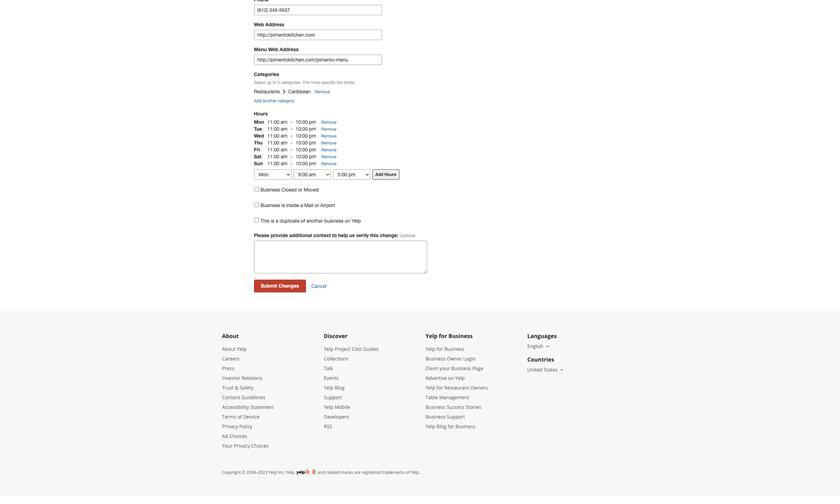 Task type: vqa. For each thing, say whether or not it's contained in the screenshot.
the Select up to 3 categories. The more specific the better.
yes



Task type: describe. For each thing, give the bounding box(es) containing it.
16 chevron down v2 image for languages
[[545, 344, 551, 350]]

thu
[[254, 140, 263, 146]]

your
[[440, 366, 450, 372]]

careers link
[[222, 356, 240, 363]]

content
[[222, 395, 240, 401]]

discover
[[324, 333, 348, 341]]

yelp down events
[[324, 385, 334, 392]]

10:00 for sun
[[296, 161, 308, 167]]

blog inside "yelp for business business owner login claim your business page advertise on yelp yelp for restaurant owners table management business success stories business support yelp blog for business"
[[437, 424, 447, 431]]

copyright © 2004–2023 yelp inc. yelp,
[[222, 470, 295, 476]]

1 vertical spatial or
[[315, 203, 319, 208]]

talk link
[[324, 366, 333, 372]]

cancel link
[[312, 284, 327, 290]]

united
[[528, 367, 543, 374]]

table management link
[[426, 395, 469, 401]]

service
[[243, 414, 260, 421]]

1 horizontal spatial a
[[301, 203, 303, 208]]

provide
[[271, 233, 288, 239]]

trust & safety link
[[222, 385, 254, 392]]

add hours button
[[372, 170, 400, 180]]

11:00 am - 10:00 pm for thu
[[267, 140, 316, 146]]

states
[[544, 367, 558, 374]]

2004–2023
[[247, 470, 268, 476]]

10:00 inside 'wed 11:00 am - 10:00 pm'
[[296, 133, 308, 139]]

about for about yelp careers press investor relations trust & safety content guidelines accessibility statement terms of service privacy policy ad choices your privacy choices
[[222, 346, 236, 353]]

up
[[267, 80, 272, 85]]

business up this
[[261, 203, 280, 208]]

pm for sat
[[309, 154, 316, 160]]

verify
[[356, 233, 369, 239]]

remove for mon
[[321, 120, 337, 125]]

help
[[338, 233, 348, 239]]

am inside 'wed 11:00 am - 10:00 pm'
[[281, 133, 288, 139]]

am for sun
[[281, 161, 288, 167]]

3
[[278, 80, 280, 85]]

0 vertical spatial hours
[[254, 111, 268, 117]]

menu web address
[[254, 46, 299, 52]]

table
[[426, 395, 438, 401]]

yelp.
[[411, 470, 420, 476]]

ad choices link
[[222, 434, 247, 440]]

pm for sun
[[309, 161, 316, 167]]

yelp blog link
[[324, 385, 345, 392]]

accessibility
[[222, 405, 249, 411]]

2 horizontal spatial of
[[406, 470, 410, 476]]

business success stories link
[[426, 405, 481, 411]]

collections link
[[324, 356, 349, 363]]

terms of service link
[[222, 414, 260, 421]]

policy
[[239, 424, 252, 431]]

0 horizontal spatial a
[[276, 218, 278, 224]]

support inside yelp project cost guides collections talk events yelp blog support yelp mobile developers rss
[[324, 395, 342, 401]]

- for tue
[[291, 126, 293, 132]]

0 vertical spatial to
[[273, 80, 276, 85]]

yelp up table
[[426, 385, 435, 392]]

11:00 inside 'wed 11:00 am - 10:00 pm'
[[267, 133, 280, 139]]

login
[[464, 356, 476, 363]]

remove link for thu
[[321, 141, 337, 146]]

am for tue
[[281, 126, 288, 132]]

for up business owner login "link" on the right bottom
[[437, 346, 443, 353]]

add hours
[[376, 172, 397, 177]]

advertise on yelp link
[[426, 376, 465, 382]]

submit changes
[[261, 283, 299, 289]]

remove for tue
[[321, 127, 337, 132]]

pm for fri
[[309, 147, 316, 153]]

category
[[278, 99, 294, 104]]

1 horizontal spatial another
[[307, 218, 323, 224]]

Phone text field
[[254, 5, 382, 15]]

yelp blog for business link
[[426, 424, 476, 431]]

yelp up collections link
[[324, 346, 334, 353]]

guidelines
[[242, 395, 265, 401]]

yelp mobile link
[[324, 405, 350, 411]]

am inside "mon 11:00 am - 10:00 pm"
[[281, 120, 288, 125]]

business support link
[[426, 414, 465, 421]]

©
[[242, 470, 246, 476]]

categories.
[[281, 80, 302, 85]]

yelp for business link
[[426, 346, 464, 353]]

yelp for restaurant owners link
[[426, 385, 488, 392]]

mobile
[[335, 405, 350, 411]]

0 horizontal spatial or
[[298, 187, 303, 193]]

yelp up 'yelp for business' link
[[426, 333, 438, 341]]

restaurant
[[444, 385, 469, 392]]

airport
[[321, 203, 335, 208]]

optional
[[400, 234, 416, 239]]

11:00 for sun
[[267, 161, 280, 167]]

yelp for business
[[426, 333, 473, 341]]

careers
[[222, 356, 240, 363]]

investor
[[222, 376, 241, 382]]

am for fri
[[281, 147, 288, 153]]

&
[[235, 385, 239, 392]]

remove for fri
[[321, 148, 337, 153]]

is for this
[[271, 218, 274, 224]]

specific
[[321, 80, 336, 85]]

registered
[[362, 470, 381, 476]]

yelp up us
[[352, 218, 361, 224]]

talk
[[324, 366, 333, 372]]

stories
[[466, 405, 481, 411]]

16 chevron down v2 image for countries
[[559, 368, 565, 373]]

investor relations link
[[222, 376, 263, 382]]

the
[[337, 80, 343, 85]]

add for add another category
[[254, 99, 262, 104]]

remove for sat
[[321, 155, 337, 160]]

fri
[[254, 147, 260, 153]]

remove link for tue
[[321, 127, 337, 132]]

project
[[335, 346, 351, 353]]

yelp left inc.
[[269, 470, 277, 476]]

10:00 for fri
[[296, 147, 308, 153]]

yelp project cost guides collections talk events yelp blog support yelp mobile developers rss
[[324, 346, 379, 431]]

claim
[[426, 366, 439, 372]]

yelp logo image
[[296, 470, 309, 476]]

page
[[473, 366, 484, 372]]

inc.
[[278, 470, 285, 476]]

business left closed
[[261, 187, 280, 193]]

Menu Web Address text field
[[254, 55, 382, 65]]

- for thu
[[291, 140, 293, 146]]

Web Address text field
[[254, 30, 382, 40]]

0 horizontal spatial on
[[345, 218, 350, 224]]

mon
[[254, 119, 264, 125]]

moved
[[304, 187, 319, 193]]

0 vertical spatial address
[[265, 22, 284, 27]]

10:00 inside "mon 11:00 am - 10:00 pm"
[[296, 120, 308, 125]]

10:00 for thu
[[296, 140, 308, 146]]

advertise
[[426, 376, 447, 382]]

please
[[254, 233, 269, 239]]

select
[[254, 80, 266, 85]]

content guidelines link
[[222, 395, 265, 401]]

- for sat
[[291, 154, 293, 160]]

pm for tue
[[309, 126, 316, 132]]

,
[[309, 470, 312, 476]]

about yelp careers press investor relations trust & safety content guidelines accessibility statement terms of service privacy policy ad choices your privacy choices
[[222, 346, 274, 450]]

context
[[314, 233, 331, 239]]

0 vertical spatial web
[[254, 22, 264, 27]]

select up to 3 categories. the more specific the better.
[[254, 80, 356, 85]]

- inside "mon 11:00 am - 10:00 pm"
[[291, 120, 293, 125]]

safety
[[240, 385, 254, 392]]

duplicate
[[280, 218, 300, 224]]

10:00 for tue
[[296, 126, 308, 132]]

privacy policy link
[[222, 424, 252, 431]]

and related marks are registered trademarks of yelp.
[[317, 470, 420, 476]]

pm inside 'wed 11:00 am - 10:00 pm'
[[309, 133, 316, 139]]



Task type: locate. For each thing, give the bounding box(es) containing it.
closed
[[282, 187, 297, 193]]

0 vertical spatial or
[[298, 187, 303, 193]]

inside
[[286, 203, 299, 208]]

web
[[254, 22, 264, 27], [268, 46, 278, 52]]

11:00 am - 10:00 pm for sat
[[267, 154, 316, 160]]

1 vertical spatial on
[[448, 376, 454, 382]]

press
[[222, 366, 234, 372]]

are
[[354, 470, 361, 476]]

add another category
[[254, 99, 294, 104]]

of
[[301, 218, 305, 224], [238, 414, 242, 421], [406, 470, 410, 476]]

to left help
[[332, 233, 337, 239]]

4 am from the top
[[281, 140, 288, 146]]

your privacy choices link
[[222, 443, 269, 450]]

am
[[281, 120, 288, 125], [281, 126, 288, 132], [281, 133, 288, 139], [281, 140, 288, 146], [281, 147, 288, 153], [281, 154, 288, 160], [281, 161, 288, 167]]

7 pm from the top
[[309, 161, 316, 167]]

events
[[324, 376, 339, 382]]

submit changes button
[[254, 280, 306, 293]]

0 horizontal spatial web
[[254, 22, 264, 27]]

for up 'yelp for business' link
[[439, 333, 447, 341]]

0 vertical spatial is
[[282, 203, 285, 208]]

privacy down ad choices link
[[234, 443, 250, 450]]

add
[[254, 99, 262, 104], [376, 172, 384, 177]]

11:00 up 'wed 11:00 am - 10:00 pm'
[[267, 126, 280, 132]]

7 11:00 from the top
[[267, 161, 280, 167]]

0 vertical spatial another
[[263, 99, 277, 104]]

success
[[447, 405, 465, 411]]

us
[[350, 233, 355, 239]]

2 11:00 from the top
[[267, 126, 280, 132]]

privacy down the terms at the left of page
[[222, 424, 238, 431]]

yelp inside about yelp careers press investor relations trust & safety content guidelines accessibility statement terms of service privacy policy ad choices your privacy choices
[[237, 346, 247, 353]]

yelp down support link
[[324, 405, 334, 411]]

marks
[[341, 470, 353, 476]]

- inside 'wed 11:00 am - 10:00 pm'
[[291, 133, 293, 139]]

support down success
[[447, 414, 465, 421]]

rss
[[324, 424, 332, 431]]

blog down business support link
[[437, 424, 447, 431]]

business down owner
[[451, 366, 471, 372]]

am for thu
[[281, 140, 288, 146]]

4 11:00 am - 10:00 pm from the top
[[267, 154, 316, 160]]

is
[[282, 203, 285, 208], [271, 218, 274, 224]]

0 horizontal spatial of
[[238, 414, 242, 421]]

is right this
[[271, 218, 274, 224]]

2 pm from the top
[[309, 126, 316, 132]]

this
[[370, 233, 379, 239]]

or right mall
[[315, 203, 319, 208]]

0 horizontal spatial hours
[[254, 111, 268, 117]]

remove
[[315, 90, 330, 94], [321, 120, 337, 125], [321, 127, 337, 132], [321, 134, 337, 139], [321, 141, 337, 146], [321, 148, 337, 153], [321, 155, 337, 160], [321, 162, 337, 167]]

This is a duplicate of another business on Yelp checkbox
[[254, 218, 259, 223]]

1 am from the top
[[281, 120, 288, 125]]

choices
[[229, 434, 247, 440], [251, 443, 269, 450]]

6 10:00 from the top
[[296, 154, 308, 160]]

11:00 am - 10:00 pm for sun
[[267, 161, 316, 167]]

pm for thu
[[309, 140, 316, 146]]

2 vertical spatial of
[[406, 470, 410, 476]]

blog
[[335, 385, 345, 392], [437, 424, 447, 431]]

1 horizontal spatial add
[[376, 172, 384, 177]]

yelp up claim on the bottom
[[426, 346, 435, 353]]

yelp,
[[286, 470, 295, 476]]

business
[[324, 218, 344, 224]]

3 - from the top
[[291, 133, 293, 139]]

1 vertical spatial add
[[376, 172, 384, 177]]

1 horizontal spatial web
[[268, 46, 278, 52]]

blog inside yelp project cost guides collections talk events yelp blog support yelp mobile developers rss
[[335, 385, 345, 392]]

1 horizontal spatial 16 chevron down v2 image
[[559, 368, 565, 373]]

related
[[326, 470, 340, 476]]

guides
[[363, 346, 379, 353]]

change:
[[380, 233, 398, 239]]

11:00 inside "mon 11:00 am - 10:00 pm"
[[267, 120, 280, 125]]

0 horizontal spatial blog
[[335, 385, 345, 392]]

add inside button
[[376, 172, 384, 177]]

support link
[[324, 395, 342, 401]]

2 about from the top
[[222, 346, 236, 353]]

of left yelp.
[[406, 470, 410, 476]]

- for sun
[[291, 161, 293, 167]]

4 11:00 from the top
[[267, 140, 280, 146]]

11:00 right wed
[[267, 133, 280, 139]]

is left inside
[[282, 203, 285, 208]]

the
[[303, 80, 310, 85]]

1 - from the top
[[291, 120, 293, 125]]

1 horizontal spatial support
[[447, 414, 465, 421]]

web right menu
[[268, 46, 278, 52]]

3 10:00 from the top
[[296, 133, 308, 139]]

press link
[[222, 366, 234, 372]]

mon 11:00 am - 10:00 pm
[[254, 119, 316, 125]]

united states button
[[528, 367, 565, 374]]

remove link for sun
[[321, 162, 337, 167]]

yelp burst image
[[312, 470, 317, 476]]

trademarks
[[382, 470, 405, 476]]

sat
[[254, 154, 262, 160]]

Please provide additional context to help us verify this change: text field
[[254, 241, 427, 274]]

a right this
[[276, 218, 278, 224]]

1 vertical spatial hours
[[385, 172, 397, 177]]

about for about
[[222, 333, 239, 341]]

0 vertical spatial choices
[[229, 434, 247, 440]]

1 horizontal spatial to
[[332, 233, 337, 239]]

0 horizontal spatial another
[[263, 99, 277, 104]]

7 am from the top
[[281, 161, 288, 167]]

another up context
[[307, 218, 323, 224]]

1 vertical spatial address
[[280, 46, 299, 52]]

6 am from the top
[[281, 154, 288, 160]]

yelp up careers on the left bottom of page
[[237, 346, 247, 353]]

remove link for fri
[[321, 148, 337, 153]]

wed
[[254, 133, 264, 139]]

1 11:00 from the top
[[267, 120, 280, 125]]

4 pm from the top
[[309, 140, 316, 146]]

1 horizontal spatial choices
[[251, 443, 269, 450]]

on inside "yelp for business business owner login claim your business page advertise on yelp yelp for restaurant owners table management business success stories business support yelp blog for business"
[[448, 376, 454, 382]]

remove for wed
[[321, 134, 337, 139]]

business down table
[[426, 405, 446, 411]]

1 vertical spatial of
[[238, 414, 242, 421]]

business closed or moved
[[261, 187, 319, 193]]

a
[[301, 203, 303, 208], [276, 218, 278, 224]]

11:00 right sat
[[267, 154, 280, 160]]

2 10:00 from the top
[[296, 126, 308, 132]]

of right duplicate
[[301, 218, 305, 224]]

5 - from the top
[[291, 147, 293, 153]]

on right business
[[345, 218, 350, 224]]

remove for thu
[[321, 141, 337, 146]]

1 horizontal spatial of
[[301, 218, 305, 224]]

remove link
[[315, 90, 330, 94], [321, 120, 337, 125], [321, 127, 337, 132], [321, 134, 337, 139], [321, 141, 337, 146], [321, 148, 337, 153], [321, 155, 337, 160], [321, 162, 337, 167]]

remove link for sat
[[321, 155, 337, 160]]

6 pm from the top
[[309, 154, 316, 160]]

11:00 down 'wed 11:00 am - 10:00 pm'
[[267, 140, 280, 146]]

collections
[[324, 356, 349, 363]]

1 vertical spatial choices
[[251, 443, 269, 450]]

1 vertical spatial blog
[[437, 424, 447, 431]]

yelp up yelp for restaurant owners link at the right bottom
[[455, 376, 465, 382]]

owners
[[471, 385, 488, 392]]

0 vertical spatial privacy
[[222, 424, 238, 431]]

events link
[[324, 376, 339, 382]]

terms
[[222, 414, 236, 421]]

business up claim on the bottom
[[426, 356, 446, 363]]

0 vertical spatial support
[[324, 395, 342, 401]]

3 11:00 am - 10:00 pm from the top
[[267, 147, 316, 153]]

on
[[345, 218, 350, 224], [448, 376, 454, 382]]

0 vertical spatial a
[[301, 203, 303, 208]]

business up owner
[[444, 346, 464, 353]]

a left mall
[[301, 203, 303, 208]]

1 horizontal spatial blog
[[437, 424, 447, 431]]

10:00 for sat
[[296, 154, 308, 160]]

address right menu
[[280, 46, 299, 52]]

better.
[[344, 80, 356, 85]]

0 vertical spatial 16 chevron down v2 image
[[545, 344, 551, 350]]

11:00 right fri
[[267, 147, 280, 153]]

11:00 am - 10:00 pm for fri
[[267, 147, 316, 153]]

1 about from the top
[[222, 333, 239, 341]]

about up about yelp link
[[222, 333, 239, 341]]

is for business
[[282, 203, 285, 208]]

another down restaurants on the left top of the page
[[263, 99, 277, 104]]

3 11:00 from the top
[[267, 133, 280, 139]]

11:00 right mon
[[267, 120, 280, 125]]

0 horizontal spatial support
[[324, 395, 342, 401]]

- for fri
[[291, 147, 293, 153]]

support
[[324, 395, 342, 401], [447, 414, 465, 421]]

11:00 right the sun at the left top of the page
[[267, 161, 280, 167]]

2 - from the top
[[291, 126, 293, 132]]

on down claim your business page link
[[448, 376, 454, 382]]

0 vertical spatial blog
[[335, 385, 345, 392]]

5 pm from the top
[[309, 147, 316, 153]]

7 - from the top
[[291, 161, 293, 167]]

united states
[[528, 367, 558, 374]]

add another category link
[[254, 98, 586, 105]]

sun
[[254, 161, 263, 167]]

16 chevron down v2 image down languages in the bottom of the page
[[545, 344, 551, 350]]

address up "menu web address"
[[265, 22, 284, 27]]

for down business support link
[[448, 424, 454, 431]]

0 horizontal spatial 16 chevron down v2 image
[[545, 344, 551, 350]]

1 vertical spatial to
[[332, 233, 337, 239]]

1 pm from the top
[[309, 120, 316, 125]]

remove link for wed
[[321, 134, 337, 139]]

0 vertical spatial add
[[254, 99, 262, 104]]

0 vertical spatial of
[[301, 218, 305, 224]]

1 horizontal spatial on
[[448, 376, 454, 382]]

1 horizontal spatial is
[[282, 203, 285, 208]]

for down advertise
[[437, 385, 443, 392]]

5 10:00 from the top
[[296, 147, 308, 153]]

add for add hours
[[376, 172, 384, 177]]

hours inside button
[[385, 172, 397, 177]]

choices down policy
[[251, 443, 269, 450]]

of up privacy policy link
[[238, 414, 242, 421]]

1 vertical spatial 16 chevron down v2 image
[[559, 368, 565, 373]]

support down yelp blog link
[[324, 395, 342, 401]]

yelp project cost guides link
[[324, 346, 379, 353]]

1 vertical spatial another
[[307, 218, 323, 224]]

0 horizontal spatial choices
[[229, 434, 247, 440]]

11:00
[[267, 120, 280, 125], [267, 126, 280, 132], [267, 133, 280, 139], [267, 140, 280, 146], [267, 147, 280, 153], [267, 154, 280, 160], [267, 161, 280, 167]]

16 chevron down v2 image inside the united states dropdown button
[[559, 368, 565, 373]]

privacy
[[222, 424, 238, 431], [234, 443, 250, 450]]

categories
[[254, 71, 279, 77]]

business up yelp blog for business link
[[426, 414, 446, 421]]

1 11:00 am - 10:00 pm from the top
[[267, 126, 316, 132]]

blog up support link
[[335, 385, 345, 392]]

6 11:00 from the top
[[267, 154, 280, 160]]

your
[[222, 443, 233, 450]]

web up menu
[[254, 22, 264, 27]]

1 horizontal spatial hours
[[385, 172, 397, 177]]

11:00 for sat
[[267, 154, 280, 160]]

3 am from the top
[[281, 133, 288, 139]]

11:00 for tue
[[267, 126, 280, 132]]

or left moved
[[298, 187, 303, 193]]

16 chevron down v2 image inside english dropdown button
[[545, 344, 551, 350]]

5 am from the top
[[281, 147, 288, 153]]

1 10:00 from the top
[[296, 120, 308, 125]]

yelp down business support link
[[426, 424, 435, 431]]

3 pm from the top
[[309, 133, 316, 139]]

business up 'yelp for business' link
[[449, 333, 473, 341]]

business owner login link
[[426, 356, 476, 363]]

am for sat
[[281, 154, 288, 160]]

5 11:00 from the top
[[267, 147, 280, 153]]

hours
[[254, 111, 268, 117], [385, 172, 397, 177]]

countries
[[528, 356, 555, 364]]

1 vertical spatial a
[[276, 218, 278, 224]]

remove for sun
[[321, 162, 337, 167]]

16 chevron down v2 image right "states"
[[559, 368, 565, 373]]

1 horizontal spatial or
[[315, 203, 319, 208]]

owner
[[447, 356, 462, 363]]

another
[[263, 99, 277, 104], [307, 218, 323, 224]]

menu
[[254, 46, 267, 52]]

0 horizontal spatial is
[[271, 218, 274, 224]]

yelp
[[352, 218, 361, 224], [426, 333, 438, 341], [237, 346, 247, 353], [324, 346, 334, 353], [426, 346, 435, 353], [455, 376, 465, 382], [324, 385, 334, 392], [426, 385, 435, 392], [324, 405, 334, 411], [426, 424, 435, 431], [269, 470, 277, 476]]

None checkbox
[[254, 203, 259, 207]]

2 am from the top
[[281, 126, 288, 132]]

11:00 am - 10:00 pm for tue
[[267, 126, 316, 132]]

0 vertical spatial about
[[222, 333, 239, 341]]

1 vertical spatial support
[[447, 414, 465, 421]]

remove link for mon
[[321, 120, 337, 125]]

0 vertical spatial on
[[345, 218, 350, 224]]

pm inside "mon 11:00 am - 10:00 pm"
[[309, 120, 316, 125]]

to
[[273, 80, 276, 85], [332, 233, 337, 239]]

to left 3
[[273, 80, 276, 85]]

cancel
[[312, 284, 327, 289]]

1 vertical spatial is
[[271, 218, 274, 224]]

business down stories
[[456, 424, 476, 431]]

6 - from the top
[[291, 154, 293, 160]]

0 horizontal spatial to
[[273, 80, 276, 85]]

10:00
[[296, 120, 308, 125], [296, 126, 308, 132], [296, 133, 308, 139], [296, 140, 308, 146], [296, 147, 308, 153], [296, 154, 308, 160], [296, 161, 308, 167]]

web address
[[254, 22, 284, 27]]

7 10:00 from the top
[[296, 161, 308, 167]]

11:00 am - 10:00 pm
[[267, 126, 316, 132], [267, 140, 316, 146], [267, 147, 316, 153], [267, 154, 316, 160], [267, 161, 316, 167]]

1 vertical spatial web
[[268, 46, 278, 52]]

4 - from the top
[[291, 140, 293, 146]]

please provide additional context to help us verify this change: optional
[[254, 233, 416, 239]]

about inside about yelp careers press investor relations trust & safety content guidelines accessibility statement terms of service privacy policy ad choices your privacy choices
[[222, 346, 236, 353]]

1 vertical spatial about
[[222, 346, 236, 353]]

16 chevron down v2 image
[[545, 344, 551, 350], [559, 368, 565, 373]]

caribbean
[[288, 89, 311, 94]]

11:00 for thu
[[267, 140, 280, 146]]

choices down privacy policy link
[[229, 434, 247, 440]]

None checkbox
[[254, 187, 259, 192]]

rss link
[[324, 424, 332, 431]]

1 vertical spatial privacy
[[234, 443, 250, 450]]

0 horizontal spatial add
[[254, 99, 262, 104]]

of inside about yelp careers press investor relations trust & safety content guidelines accessibility statement terms of service privacy policy ad choices your privacy choices
[[238, 414, 242, 421]]

about up careers on the left bottom of page
[[222, 346, 236, 353]]

11:00 for fri
[[267, 147, 280, 153]]

4 10:00 from the top
[[296, 140, 308, 146]]

5 11:00 am - 10:00 pm from the top
[[267, 161, 316, 167]]

2 11:00 am - 10:00 pm from the top
[[267, 140, 316, 146]]

support inside "yelp for business business owner login claim your business page advertise on yelp yelp for restaurant owners table management business success stories business support yelp blog for business"
[[447, 414, 465, 421]]

english
[[528, 344, 544, 350]]



